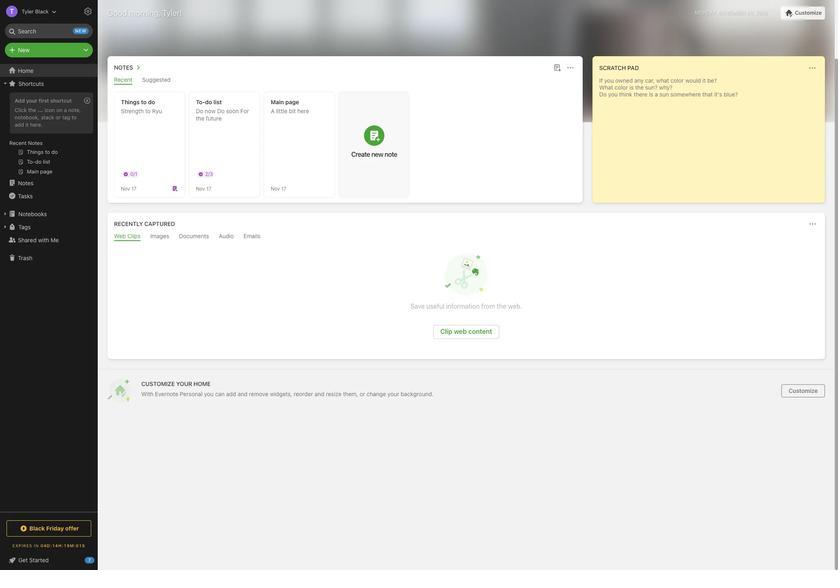 Task type: vqa. For each thing, say whether or not it's contained in the screenshot.
second TAB from right
no



Task type: describe. For each thing, give the bounding box(es) containing it.
tyler!
[[162, 8, 182, 18]]

useful
[[427, 303, 445, 310]]

new inside button
[[372, 151, 383, 158]]

recently captured button
[[112, 219, 175, 229]]

home link
[[0, 64, 98, 77]]

expand tags image
[[2, 224, 9, 230]]

group inside tree
[[0, 90, 97, 180]]

notes button
[[112, 63, 143, 73]]

customize
[[141, 381, 175, 387]]

good
[[108, 8, 127, 18]]

shared
[[18, 236, 37, 243]]

0/1
[[130, 171, 137, 177]]

page
[[286, 99, 299, 106]]

tags
[[18, 223, 31, 230]]

add your first shortcut
[[15, 97, 72, 104]]

recent for recent
[[114, 76, 132, 83]]

can
[[215, 391, 225, 398]]

tasks button
[[0, 189, 97, 202]]

2/3
[[205, 171, 213, 177]]

scratch pad
[[600, 64, 639, 71]]

clip web content
[[441, 328, 492, 335]]

evernote
[[155, 391, 178, 398]]

remove
[[249, 391, 269, 398]]

2 nov 17 from the left
[[196, 186, 211, 192]]

web
[[454, 328, 467, 335]]

create
[[351, 151, 370, 158]]

bit
[[289, 108, 296, 114]]

recently
[[114, 220, 143, 227]]

2 vertical spatial notes
[[18, 179, 34, 186]]

with
[[38, 236, 49, 243]]

suggested
[[142, 76, 171, 83]]

icon
[[45, 107, 55, 113]]

to left ryu
[[145, 108, 151, 114]]

information
[[446, 303, 480, 310]]

notebooks
[[18, 210, 47, 217]]

click the ...
[[15, 107, 43, 113]]

save useful information from the web.
[[411, 303, 522, 310]]

reorder
[[294, 391, 313, 398]]

3 nov 17 from the left
[[271, 186, 286, 192]]

1 vertical spatial customize
[[789, 387, 818, 394]]

Start writing… text field
[[600, 77, 825, 196]]

do inside things to do strength to ryu
[[148, 99, 155, 106]]

suggested tab
[[142, 76, 171, 85]]

2 and from the left
[[315, 391, 325, 398]]

web clips
[[114, 233, 141, 240]]

background.
[[401, 391, 434, 398]]

new inside search box
[[75, 28, 86, 33]]

note
[[385, 151, 397, 158]]

new button
[[5, 43, 93, 57]]

1 nov 17 from the left
[[121, 186, 136, 192]]

monday, november 20, 2023
[[695, 10, 768, 16]]

tasks
[[18, 192, 33, 199]]

add inside customize your home with evernote personal you can add and remove widgets, reorder and resize them, or change your background.
[[226, 391, 236, 398]]

1 17 from the left
[[131, 186, 136, 192]]

1 and from the left
[[238, 391, 248, 398]]

more actions image for recently captured
[[808, 219, 818, 229]]

04d:14h:19m:01s
[[41, 543, 85, 548]]

clip
[[441, 328, 453, 335]]

add inside the icon on a note, notebook, stack or tag to add it here.
[[15, 121, 24, 128]]

1 nov from the left
[[121, 186, 130, 192]]

images tab
[[150, 233, 169, 241]]

shortcuts button
[[0, 77, 97, 90]]

future
[[206, 115, 222, 122]]

scratch pad button
[[598, 63, 639, 73]]

...
[[38, 107, 43, 113]]

trash
[[18, 254, 32, 261]]

7
[[88, 558, 91, 563]]

main page a little bit here
[[271, 99, 309, 114]]

recent for recent notes
[[9, 140, 27, 146]]

now
[[205, 108, 216, 114]]

web clips tab
[[114, 233, 141, 241]]

web clips tab panel
[[108, 241, 825, 359]]

notebook,
[[15, 114, 39, 121]]

0 horizontal spatial your
[[26, 97, 37, 104]]

recent tab
[[114, 76, 132, 85]]

your
[[176, 381, 192, 387]]

create new note button
[[339, 92, 409, 197]]

here
[[297, 108, 309, 114]]

it
[[25, 121, 29, 128]]

Help and Learning task checklist field
[[0, 554, 98, 567]]

shortcuts
[[18, 80, 44, 87]]

click
[[15, 107, 27, 113]]

good morning, tyler!
[[108, 8, 182, 18]]

trash link
[[0, 251, 97, 264]]

3 17 from the left
[[281, 186, 286, 192]]

1 vertical spatial customize button
[[782, 385, 825, 398]]

morning,
[[129, 8, 161, 18]]

strength
[[121, 108, 144, 114]]

emails
[[244, 233, 261, 240]]

to-
[[196, 99, 205, 106]]

new search field
[[11, 24, 89, 38]]

web
[[114, 233, 126, 240]]

things
[[121, 99, 140, 106]]

click to collapse image
[[95, 555, 101, 565]]

documents
[[179, 233, 209, 240]]

new
[[18, 46, 30, 53]]

resize
[[326, 391, 342, 398]]

Search text field
[[11, 24, 87, 38]]

2 17 from the left
[[206, 186, 211, 192]]

save
[[411, 303, 425, 310]]



Task type: locate. For each thing, give the bounding box(es) containing it.
black right tyler
[[35, 8, 49, 14]]

the inside 'web clips' tab panel
[[497, 303, 507, 310]]

0 vertical spatial tab list
[[109, 76, 581, 85]]

shortcut
[[50, 97, 72, 104]]

2 horizontal spatial nov 17
[[271, 186, 286, 192]]

recent down the it
[[9, 140, 27, 146]]

1 horizontal spatial or
[[360, 391, 365, 398]]

in
[[34, 543, 39, 548]]

1 horizontal spatial nov
[[196, 186, 205, 192]]

little
[[276, 108, 288, 114]]

and left 'remove'
[[238, 391, 248, 398]]

more actions image for scratch pad
[[808, 63, 818, 73]]

1 do from the left
[[196, 108, 203, 114]]

the left future
[[196, 115, 204, 122]]

Account field
[[0, 3, 57, 20]]

things to do strength to ryu
[[121, 99, 162, 114]]

note,
[[68, 107, 81, 113]]

0 vertical spatial notes
[[114, 64, 133, 71]]

0 vertical spatial your
[[26, 97, 37, 104]]

1 vertical spatial the
[[196, 115, 204, 122]]

new left note at the top left of page
[[372, 151, 383, 158]]

0 vertical spatial the
[[28, 107, 36, 113]]

1 vertical spatial new
[[372, 151, 383, 158]]

3 nov from the left
[[271, 186, 280, 192]]

clip web content button
[[434, 325, 499, 339]]

17
[[131, 186, 136, 192], [206, 186, 211, 192], [281, 186, 286, 192]]

you
[[204, 391, 214, 398]]

add
[[15, 97, 25, 104]]

black up in
[[29, 525, 45, 532]]

do up ryu
[[148, 99, 155, 106]]

1 vertical spatial black
[[29, 525, 45, 532]]

me
[[51, 236, 59, 243]]

black
[[35, 8, 49, 14], [29, 525, 45, 532]]

friday
[[46, 525, 64, 532]]

ryu
[[152, 108, 162, 114]]

1 horizontal spatial the
[[196, 115, 204, 122]]

tree containing home
[[0, 64, 98, 512]]

recent inside tree
[[9, 140, 27, 146]]

clips
[[127, 233, 141, 240]]

add
[[15, 121, 24, 128], [226, 391, 236, 398]]

0 horizontal spatial the
[[28, 107, 36, 113]]

2 horizontal spatial 17
[[281, 186, 286, 192]]

0 vertical spatial customize button
[[781, 7, 825, 20]]

0 horizontal spatial add
[[15, 121, 24, 128]]

1 horizontal spatial nov 17
[[196, 186, 211, 192]]

tab list for recently captured
[[109, 233, 824, 241]]

1 horizontal spatial 17
[[206, 186, 211, 192]]

do left list
[[205, 99, 212, 106]]

a
[[271, 108, 275, 114]]

or inside customize your home with evernote personal you can add and remove widgets, reorder and resize them, or change your background.
[[360, 391, 365, 398]]

notes down here.
[[28, 140, 43, 146]]

to right things on the top of the page
[[141, 99, 147, 106]]

scratch
[[600, 64, 626, 71]]

1 horizontal spatial do
[[217, 108, 225, 114]]

recent inside tab list
[[114, 76, 132, 83]]

your inside customize your home with evernote personal you can add and remove widgets, reorder and resize them, or change your background.
[[388, 391, 399, 398]]

1 horizontal spatial do
[[205, 99, 212, 106]]

2 nov from the left
[[196, 186, 205, 192]]

black friday offer
[[29, 525, 79, 532]]

for
[[241, 108, 249, 114]]

the inside to-do list do now do soon for the future
[[196, 115, 204, 122]]

shared with me
[[18, 236, 59, 243]]

2 horizontal spatial the
[[497, 303, 507, 310]]

group
[[0, 90, 97, 180]]

0 vertical spatial new
[[75, 28, 86, 33]]

home
[[194, 381, 211, 387]]

tree
[[0, 64, 98, 512]]

to-do list do now do soon for the future
[[196, 99, 249, 122]]

1 do from the left
[[148, 99, 155, 106]]

main
[[271, 99, 284, 106]]

More actions field
[[565, 62, 576, 73], [807, 62, 818, 74], [807, 218, 819, 230]]

recent down notes button at the top of page
[[114, 76, 132, 83]]

and
[[238, 391, 248, 398], [315, 391, 325, 398]]

or
[[56, 114, 61, 121], [360, 391, 365, 398]]

the
[[28, 107, 36, 113], [196, 115, 204, 122], [497, 303, 507, 310]]

them,
[[343, 391, 358, 398]]

your up click the ...
[[26, 97, 37, 104]]

group containing add your first shortcut
[[0, 90, 97, 180]]

0 horizontal spatial do
[[196, 108, 203, 114]]

to down note,
[[72, 114, 77, 121]]

create new note
[[351, 151, 397, 158]]

home
[[18, 67, 34, 74]]

customize your home with evernote personal you can add and remove widgets, reorder and resize them, or change your background.
[[141, 381, 434, 398]]

your right change
[[388, 391, 399, 398]]

soon
[[226, 108, 239, 114]]

1 vertical spatial notes
[[28, 140, 43, 146]]

notes up tasks
[[18, 179, 34, 186]]

do
[[148, 99, 155, 106], [205, 99, 212, 106]]

recent notes
[[9, 140, 43, 146]]

black inside popup button
[[29, 525, 45, 532]]

to inside the icon on a note, notebook, stack or tag to add it here.
[[72, 114, 77, 121]]

images
[[150, 233, 169, 240]]

notes link
[[0, 176, 97, 189]]

tyler
[[22, 8, 34, 14]]

0 vertical spatial black
[[35, 8, 49, 14]]

notebooks link
[[0, 207, 97, 220]]

november
[[719, 10, 746, 16]]

or right them,
[[360, 391, 365, 398]]

widgets,
[[270, 391, 292, 398]]

get
[[18, 557, 28, 564]]

captured
[[144, 220, 175, 227]]

new
[[75, 28, 86, 33], [372, 151, 383, 158]]

1 horizontal spatial your
[[388, 391, 399, 398]]

audio tab
[[219, 233, 234, 241]]

settings image
[[83, 7, 93, 16]]

monday,
[[695, 10, 718, 16]]

more actions field for recently captured
[[807, 218, 819, 230]]

pad
[[628, 64, 639, 71]]

0 horizontal spatial recent
[[9, 140, 27, 146]]

2 vertical spatial the
[[497, 303, 507, 310]]

expires in 04d:14h:19m:01s
[[13, 543, 85, 548]]

1 tab list from the top
[[109, 76, 581, 85]]

or inside the icon on a note, notebook, stack or tag to add it here.
[[56, 114, 61, 121]]

and left resize
[[315, 391, 325, 398]]

20,
[[747, 10, 755, 16]]

0 horizontal spatial nov 17
[[121, 186, 136, 192]]

tab list
[[109, 76, 581, 85], [109, 233, 824, 241]]

icon on a note, notebook, stack or tag to add it here.
[[15, 107, 81, 128]]

1 vertical spatial recent
[[9, 140, 27, 146]]

1 vertical spatial your
[[388, 391, 399, 398]]

recent tab panel
[[108, 85, 583, 203]]

first
[[39, 97, 49, 104]]

the right from at the right bottom of the page
[[497, 303, 507, 310]]

more actions field for scratch pad
[[807, 62, 818, 74]]

tags button
[[0, 220, 97, 233]]

or down on
[[56, 114, 61, 121]]

1 vertical spatial or
[[360, 391, 365, 398]]

tag
[[62, 114, 70, 121]]

emails tab
[[244, 233, 261, 241]]

1 horizontal spatial and
[[315, 391, 325, 398]]

expires
[[13, 543, 32, 548]]

tyler black
[[22, 8, 49, 14]]

personal
[[180, 391, 203, 398]]

web.
[[508, 303, 522, 310]]

2023
[[756, 10, 768, 16]]

1 horizontal spatial add
[[226, 391, 236, 398]]

your
[[26, 97, 37, 104], [388, 391, 399, 398]]

content
[[469, 328, 492, 335]]

1 horizontal spatial new
[[372, 151, 383, 158]]

1 vertical spatial tab list
[[109, 233, 824, 241]]

from
[[482, 303, 495, 310]]

2 tab list from the top
[[109, 233, 824, 241]]

the left ...
[[28, 107, 36, 113]]

0 vertical spatial recent
[[114, 76, 132, 83]]

0 horizontal spatial 17
[[131, 186, 136, 192]]

tab list for notes
[[109, 76, 581, 85]]

change
[[367, 391, 386, 398]]

2 do from the left
[[205, 99, 212, 106]]

0 horizontal spatial and
[[238, 391, 248, 398]]

shared with me link
[[0, 233, 97, 246]]

0 horizontal spatial nov
[[121, 186, 130, 192]]

offer
[[65, 525, 79, 532]]

0 horizontal spatial new
[[75, 28, 86, 33]]

2 do from the left
[[217, 108, 225, 114]]

notes inside button
[[114, 64, 133, 71]]

2 horizontal spatial nov
[[271, 186, 280, 192]]

0 horizontal spatial or
[[56, 114, 61, 121]]

do inside to-do list do now do soon for the future
[[205, 99, 212, 106]]

documents tab
[[179, 233, 209, 241]]

black inside account field
[[35, 8, 49, 14]]

new down 'settings' icon
[[75, 28, 86, 33]]

do down to-
[[196, 108, 203, 114]]

list
[[214, 99, 222, 106]]

tab list containing recent
[[109, 76, 581, 85]]

add right can
[[226, 391, 236, 398]]

do down list
[[217, 108, 225, 114]]

add left the it
[[15, 121, 24, 128]]

expand notebooks image
[[2, 211, 9, 217]]

0 vertical spatial or
[[56, 114, 61, 121]]

more actions image
[[566, 63, 576, 73], [808, 63, 818, 73], [808, 219, 818, 229]]

tab list containing web clips
[[109, 233, 824, 241]]

0 horizontal spatial do
[[148, 99, 155, 106]]

recently captured
[[114, 220, 175, 227]]

1 vertical spatial add
[[226, 391, 236, 398]]

0 vertical spatial customize
[[795, 9, 822, 16]]

1 horizontal spatial recent
[[114, 76, 132, 83]]

notes up recent tab
[[114, 64, 133, 71]]

0 vertical spatial add
[[15, 121, 24, 128]]



